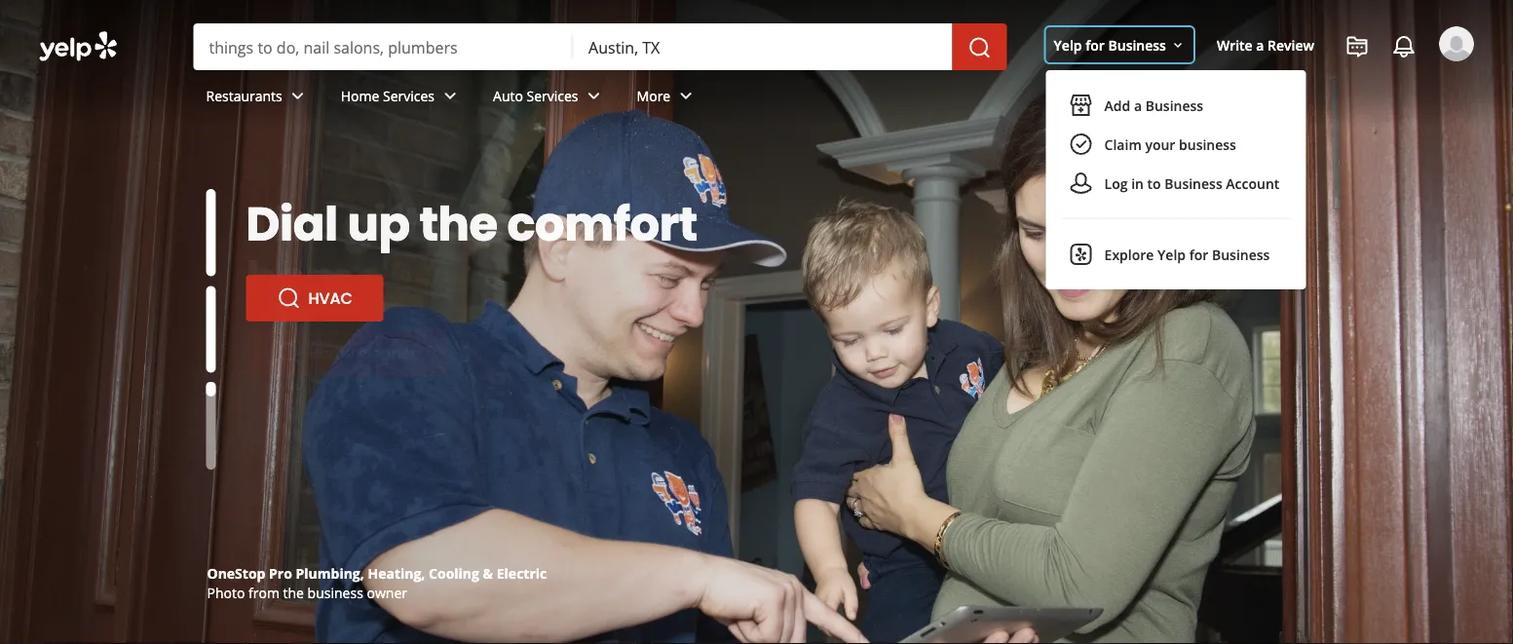 Task type: describe. For each thing, give the bounding box(es) containing it.
restaurants link
[[191, 70, 325, 127]]

home cleaner
[[308, 342, 416, 364]]

home for home cleaner
[[308, 342, 354, 364]]

electric
[[497, 564, 547, 582]]

dial up the comfort
[[246, 191, 698, 257]]

home for home services
[[341, 86, 380, 105]]

onestop
[[207, 564, 266, 582]]

24 friends v2 image
[[1070, 172, 1093, 195]]

log in to business account
[[1105, 174, 1280, 193]]

claim your business button
[[1062, 125, 1291, 164]]

add a business
[[1105, 96, 1204, 115]]

home
[[246, 246, 384, 311]]

write a review
[[1217, 36, 1315, 54]]

progressive cleaning photo from the business owner
[[207, 564, 407, 602]]

pro
[[269, 564, 292, 582]]

onestop pro plumbing, heating, cooling & electric link
[[207, 564, 547, 582]]

home services link
[[325, 70, 478, 127]]

business down account
[[1212, 245, 1270, 264]]

Near text field
[[589, 36, 937, 58]]

business inside onestop pro plumbing, heating, cooling & electric photo from the business owner
[[308, 583, 363, 602]]

business left the 16 chevron down v2 icon
[[1109, 36, 1167, 54]]

1 vertical spatial yelp
[[1158, 245, 1186, 264]]

heating,
[[368, 564, 425, 582]]

explore banner section banner
[[0, 0, 1514, 644]]

the inside progressive cleaning photo from the business owner
[[283, 583, 304, 602]]

up
[[347, 191, 410, 257]]

progressive cleaning link
[[207, 564, 348, 582]]

projects image
[[1346, 35, 1369, 59]]

Find text field
[[209, 36, 558, 58]]

none search field inside search box
[[193, 23, 1011, 70]]

ruby a. image
[[1440, 26, 1475, 61]]

a inside the gift of a clean home
[[487, 191, 519, 257]]

auto services link
[[478, 70, 621, 127]]

dial
[[246, 191, 338, 257]]

none field near
[[589, 36, 937, 58]]

home cleaner link
[[246, 329, 448, 376]]

search image
[[968, 36, 992, 60]]

24 yelp for biz v2 image
[[1070, 243, 1093, 266]]

none field find
[[209, 36, 558, 58]]

the inside onestop pro plumbing, heating, cooling & electric photo from the business owner
[[283, 583, 304, 602]]

of
[[432, 191, 478, 257]]

0 vertical spatial for
[[1086, 36, 1105, 54]]

home services
[[341, 86, 435, 105]]

write
[[1217, 36, 1253, 54]]

plumbing,
[[296, 564, 364, 582]]

16 chevron down v2 image
[[1171, 38, 1186, 53]]

2 select slide image from the top
[[206, 286, 216, 373]]

business right to in the right top of the page
[[1165, 174, 1223, 193]]

a for write
[[1257, 36, 1265, 54]]

from inside onestop pro plumbing, heating, cooling & electric photo from the business owner
[[249, 583, 280, 602]]

cleaner
[[358, 342, 416, 364]]

the
[[246, 191, 333, 257]]

auto
[[493, 86, 523, 105]]

photo inside progressive cleaning photo from the business owner
[[207, 583, 245, 602]]

owner inside onestop pro plumbing, heating, cooling & electric photo from the business owner
[[367, 583, 407, 602]]

yelp for business button
[[1046, 27, 1194, 62]]



Task type: vqa. For each thing, say whether or not it's contained in the screenshot.
Find field
yes



Task type: locate. For each thing, give the bounding box(es) containing it.
home down hvac
[[308, 342, 354, 364]]

business categories element
[[191, 70, 1475, 127]]

review
[[1268, 36, 1315, 54]]

1 horizontal spatial 24 chevron down v2 image
[[675, 84, 698, 108]]

1 vertical spatial for
[[1190, 245, 1209, 264]]

a right 'of'
[[487, 191, 519, 257]]

for up 24 add biz v2 "icon"
[[1086, 36, 1105, 54]]

services for auto services
[[527, 86, 579, 105]]

photo inside onestop pro plumbing, heating, cooling & electric photo from the business owner
[[207, 583, 245, 602]]

None search field
[[0, 0, 1514, 290]]

yelp for business
[[1054, 36, 1167, 54]]

24 search v2 image left hvac
[[277, 287, 301, 310]]

home down find text field
[[341, 86, 380, 105]]

24 chevron down v2 image left the auto
[[439, 84, 462, 108]]

a inside button
[[1134, 96, 1142, 115]]

24 search v2 image for dial up the comfort
[[277, 287, 301, 310]]

notifications image
[[1393, 35, 1416, 59]]

a right the add
[[1134, 96, 1142, 115]]

more link
[[621, 70, 714, 127]]

1 vertical spatial select slide image
[[206, 286, 216, 373]]

1 horizontal spatial for
[[1190, 245, 1209, 264]]

account
[[1226, 174, 1280, 193]]

0 vertical spatial a
[[1257, 36, 1265, 54]]

1 vertical spatial 24 search v2 image
[[277, 341, 301, 365]]

from
[[249, 583, 280, 602], [249, 583, 280, 602]]

restaurants
[[206, 86, 282, 105]]

claim your business
[[1105, 135, 1237, 154]]

in
[[1132, 174, 1144, 193]]

1 horizontal spatial services
[[527, 86, 579, 105]]

services
[[383, 86, 435, 105], [527, 86, 579, 105]]

a
[[1257, 36, 1265, 54], [1134, 96, 1142, 115], [487, 191, 519, 257]]

owner
[[367, 583, 407, 602], [367, 583, 407, 602]]

for right explore
[[1190, 245, 1209, 264]]

select slide image
[[206, 189, 216, 276], [206, 286, 216, 373]]

hvac
[[308, 287, 352, 309]]

None search field
[[193, 23, 1011, 70]]

home
[[341, 86, 380, 105], [308, 342, 354, 364]]

photo
[[207, 583, 245, 602], [207, 583, 245, 602]]

business
[[1109, 36, 1167, 54], [1146, 96, 1204, 115], [1165, 174, 1223, 193], [1212, 245, 1270, 264]]

1 24 chevron down v2 image from the left
[[286, 84, 310, 108]]

services for home services
[[383, 86, 435, 105]]

the
[[420, 191, 498, 257], [283, 583, 304, 602], [283, 583, 304, 602]]

24 claim v2 image
[[1070, 133, 1093, 156]]

a right write at the right of the page
[[1257, 36, 1265, 54]]

explore yelp for business button
[[1062, 235, 1291, 274]]

24 chevron down v2 image for more
[[675, 84, 698, 108]]

owner inside progressive cleaning photo from the business owner
[[367, 583, 407, 602]]

explore
[[1105, 245, 1154, 264]]

your
[[1146, 135, 1176, 154]]

1 vertical spatial a
[[1134, 96, 1142, 115]]

clean
[[528, 191, 660, 257]]

1 horizontal spatial 24 chevron down v2 image
[[582, 84, 606, 108]]

0 horizontal spatial for
[[1086, 36, 1105, 54]]

explore yelp for business
[[1105, 245, 1270, 264]]

0 vertical spatial 24 search v2 image
[[277, 287, 301, 310]]

2 horizontal spatial a
[[1257, 36, 1265, 54]]

the gift of a clean home
[[246, 191, 660, 311]]

24 add biz v2 image
[[1070, 94, 1093, 117]]

home inside business categories element
[[341, 86, 380, 105]]

yelp right explore
[[1158, 245, 1186, 264]]

services down find text field
[[383, 86, 435, 105]]

1 horizontal spatial yelp
[[1158, 245, 1186, 264]]

2 none field from the left
[[589, 36, 937, 58]]

0 horizontal spatial a
[[487, 191, 519, 257]]

none field up "home services"
[[209, 36, 558, 58]]

2 24 chevron down v2 image from the left
[[675, 84, 698, 108]]

0 horizontal spatial 24 chevron down v2 image
[[439, 84, 462, 108]]

a for add
[[1134, 96, 1142, 115]]

write a review link
[[1210, 27, 1323, 62]]

&
[[483, 564, 493, 582]]

0 horizontal spatial none field
[[209, 36, 558, 58]]

for
[[1086, 36, 1105, 54], [1190, 245, 1209, 264]]

auto services
[[493, 86, 579, 105]]

more
[[637, 86, 671, 105]]

24 search v2 image for the gift of a clean home
[[277, 341, 301, 365]]

2 vertical spatial a
[[487, 191, 519, 257]]

from inside progressive cleaning photo from the business owner
[[249, 583, 280, 602]]

business inside progressive cleaning photo from the business owner
[[308, 583, 363, 602]]

24 search v2 image down hvac "link" at the top left
[[277, 341, 301, 365]]

2 24 chevron down v2 image from the left
[[582, 84, 606, 108]]

yelp up 24 add biz v2 "icon"
[[1054, 36, 1082, 54]]

24 chevron down v2 image inside the 'more' link
[[675, 84, 698, 108]]

24 chevron down v2 image
[[439, 84, 462, 108], [582, 84, 606, 108]]

24 chevron down v2 image right more
[[675, 84, 698, 108]]

1 none field from the left
[[209, 36, 558, 58]]

cooling
[[429, 564, 480, 582]]

0 vertical spatial yelp
[[1054, 36, 1082, 54]]

24 search v2 image inside hvac "link"
[[277, 287, 301, 310]]

hvac link
[[246, 275, 384, 322]]

gift
[[342, 191, 422, 257]]

1 24 chevron down v2 image from the left
[[439, 84, 462, 108]]

comfort
[[507, 191, 698, 257]]

1 vertical spatial home
[[308, 342, 354, 364]]

none field up business categories element
[[589, 36, 937, 58]]

24 chevron down v2 image inside 'home services' link
[[439, 84, 462, 108]]

1 horizontal spatial a
[[1134, 96, 1142, 115]]

2 24 search v2 image from the top
[[277, 341, 301, 365]]

24 chevron down v2 image inside restaurants link
[[286, 84, 310, 108]]

0 vertical spatial home
[[341, 86, 380, 105]]

0 horizontal spatial yelp
[[1054, 36, 1082, 54]]

0 vertical spatial select slide image
[[206, 189, 216, 276]]

none search field containing yelp for business
[[0, 0, 1514, 290]]

business up 'claim your business' button in the top of the page
[[1146, 96, 1204, 115]]

home inside "link"
[[308, 342, 354, 364]]

progressive
[[207, 564, 286, 582]]

add a business button
[[1062, 86, 1291, 125]]

0 horizontal spatial services
[[383, 86, 435, 105]]

24 chevron down v2 image right restaurants
[[286, 84, 310, 108]]

24 chevron down v2 image inside the auto services link
[[582, 84, 606, 108]]

cleaning
[[289, 564, 348, 582]]

services right the auto
[[527, 86, 579, 105]]

claim
[[1105, 135, 1142, 154]]

24 chevron down v2 image for restaurants
[[286, 84, 310, 108]]

user actions element
[[1039, 24, 1502, 290]]

2 services from the left
[[527, 86, 579, 105]]

24 chevron down v2 image for home services
[[439, 84, 462, 108]]

1 services from the left
[[383, 86, 435, 105]]

None field
[[209, 36, 558, 58], [589, 36, 937, 58]]

add
[[1105, 96, 1131, 115]]

24 chevron down v2 image
[[286, 84, 310, 108], [675, 84, 698, 108]]

1 select slide image from the top
[[206, 189, 216, 276]]

24 search v2 image
[[277, 287, 301, 310], [277, 341, 301, 365]]

1 horizontal spatial none field
[[589, 36, 937, 58]]

log in to business account button
[[1062, 164, 1291, 203]]

business
[[1179, 135, 1237, 154], [308, 583, 363, 602], [308, 583, 363, 602]]

24 chevron down v2 image right auto services
[[582, 84, 606, 108]]

24 chevron down v2 image for auto services
[[582, 84, 606, 108]]

onestop pro plumbing, heating, cooling & electric photo from the business owner
[[207, 564, 547, 602]]

business inside button
[[1179, 135, 1237, 154]]

yelp
[[1054, 36, 1082, 54], [1158, 245, 1186, 264]]

1 24 search v2 image from the top
[[277, 287, 301, 310]]

24 search v2 image inside the home cleaner "link"
[[277, 341, 301, 365]]

0 horizontal spatial 24 chevron down v2 image
[[286, 84, 310, 108]]

log
[[1105, 174, 1128, 193]]

to
[[1148, 174, 1161, 193]]



